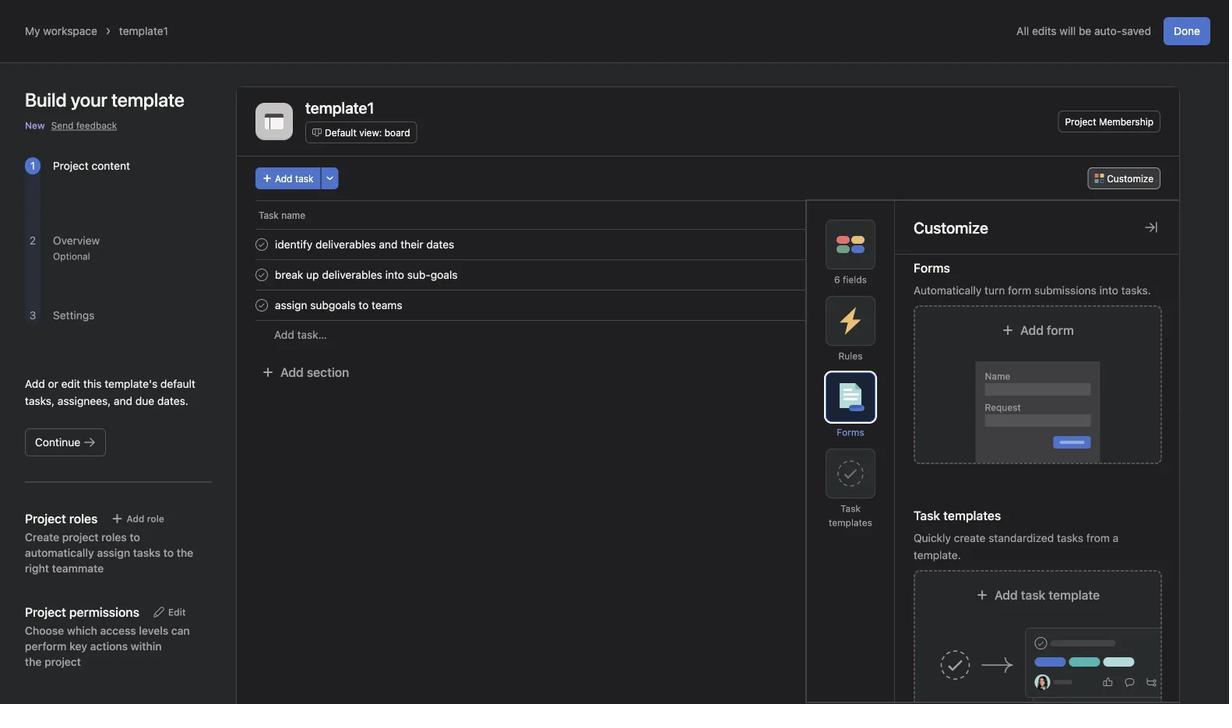 Task type: describe. For each thing, give the bounding box(es) containing it.
levels
[[139, 625, 168, 638]]

into
[[1100, 284, 1119, 297]]

add for add section
[[281, 365, 304, 380]]

task for task templates
[[841, 504, 861, 514]]

settings button
[[53, 309, 95, 322]]

edit
[[61, 378, 80, 390]]

project permissions
[[25, 605, 139, 620]]

build
[[25, 89, 67, 111]]

template image
[[265, 112, 284, 131]]

project content
[[53, 159, 130, 172]]

the project
[[25, 656, 81, 669]]

add for add task…
[[274, 329, 294, 341]]

turn
[[985, 284, 1006, 297]]

add task template
[[995, 588, 1101, 603]]

all edits will be auto-saved
[[1017, 25, 1152, 37]]

6 fields
[[835, 274, 867, 285]]

tasks inside quickly create standardized tasks from a template.
[[1058, 532, 1084, 545]]

which
[[67, 625, 97, 638]]

right teammate
[[25, 562, 104, 575]]

task templates
[[914, 509, 1002, 523]]

project for project content
[[53, 159, 89, 172]]

tasks,
[[25, 395, 55, 408]]

new
[[25, 120, 45, 131]]

assign subgoals to teams text field
[[272, 298, 407, 313]]

actions
[[90, 640, 128, 653]]

1 horizontal spatial to
[[163, 547, 174, 560]]

name
[[282, 210, 306, 221]]

default view: board button
[[306, 122, 417, 143]]

auto-
[[1095, 25, 1122, 37]]

perform
[[25, 640, 67, 653]]

task for task name
[[259, 210, 279, 221]]

add for add role
[[127, 514, 145, 525]]

automatically
[[914, 284, 982, 297]]

add or edit this template's default tasks, assignees, and due dates.
[[25, 378, 196, 408]]

role
[[147, 514, 164, 525]]

task for add task template
[[1022, 588, 1046, 603]]

standardized
[[989, 532, 1055, 545]]

build your template
[[25, 89, 185, 111]]

my workspace
[[25, 25, 97, 37]]

template
[[1049, 588, 1101, 603]]

project for project membership
[[1066, 116, 1097, 127]]

due
[[135, 395, 154, 408]]

more actions image
[[326, 174, 335, 183]]

project content button
[[53, 159, 130, 172]]

edit
[[168, 607, 186, 618]]

continue button
[[25, 429, 106, 457]]

automatically turn form submissions into tasks.
[[914, 284, 1152, 297]]

be
[[1079, 25, 1092, 37]]

or
[[48, 378, 58, 390]]

automatically
[[25, 547, 94, 560]]

rules
[[839, 351, 863, 362]]

saved
[[1122, 25, 1152, 37]]

add role
[[127, 514, 164, 525]]

add section
[[281, 365, 349, 380]]

funky
[[935, 239, 961, 250]]

add for add task
[[275, 173, 293, 184]]

template's
[[105, 378, 158, 390]]

the
[[177, 547, 193, 560]]

task for add task
[[295, 173, 314, 184]]

optional
[[53, 251, 90, 262]]

add task…
[[274, 329, 327, 341]]

create
[[25, 531, 59, 544]]

content
[[92, 159, 130, 172]]

roles
[[101, 531, 127, 544]]

town
[[964, 239, 987, 250]]

submissions
[[1035, 284, 1097, 297]]

1 vertical spatial template1
[[306, 98, 375, 117]]

customize button
[[1088, 168, 1161, 189]]

create project roles to automatically assign tasks to the right teammate
[[25, 531, 193, 575]]

access
[[100, 625, 136, 638]]

task…
[[297, 329, 327, 341]]

edits
[[1033, 25, 1057, 37]]

2
[[29, 234, 36, 247]]

1 vertical spatial form
[[1048, 323, 1075, 338]]

settings
[[53, 309, 95, 322]]

view:
[[359, 127, 382, 138]]

edit button
[[146, 602, 193, 624]]

tasks.
[[1122, 284, 1152, 297]]

dates.
[[157, 395, 188, 408]]

close details image
[[1146, 221, 1158, 234]]

project membership
[[1066, 116, 1154, 127]]

key
[[69, 640, 87, 653]]

from
[[1087, 532, 1111, 545]]

overview button
[[53, 234, 100, 247]]



Task type: locate. For each thing, give the bounding box(es) containing it.
identify deliverables and their dates text field
[[272, 237, 459, 253]]

0 vertical spatial template1
[[119, 25, 168, 37]]

add inside button
[[127, 514, 145, 525]]

6
[[835, 274, 841, 285]]

0 vertical spatial to
[[130, 531, 140, 544]]

send
[[51, 120, 74, 131]]

choose
[[25, 625, 64, 638]]

add for add form
[[1021, 323, 1044, 338]]

add for add or edit this template's default tasks, assignees, and due dates.
[[25, 378, 45, 390]]

add for add task template
[[995, 588, 1018, 603]]

customize up funky
[[914, 218, 989, 237]]

0 horizontal spatial tasks
[[133, 547, 161, 560]]

add down quickly create standardized tasks from a template.
[[995, 588, 1018, 603]]

0 vertical spatial forms
[[914, 261, 951, 276]]

can
[[171, 625, 190, 638]]

0 horizontal spatial to
[[130, 531, 140, 544]]

feedback
[[76, 120, 117, 131]]

0 vertical spatial customize
[[1108, 173, 1154, 184]]

identify deliverables and their dates cell
[[237, 229, 906, 260]]

fields
[[843, 274, 867, 285]]

0 horizontal spatial template1
[[119, 25, 168, 37]]

task templates
[[829, 504, 873, 528]]

1 horizontal spatial tasks
[[1058, 532, 1084, 545]]

done button
[[1164, 17, 1211, 45]]

add up tasks,
[[25, 378, 45, 390]]

new send feedback
[[25, 120, 117, 131]]

customize inside dropdown button
[[1108, 173, 1154, 184]]

0 vertical spatial tasks
[[1058, 532, 1084, 545]]

form
[[1009, 284, 1032, 297], [1048, 323, 1075, 338]]

add form
[[1021, 323, 1075, 338]]

edit assignee image
[[913, 235, 931, 254]]

1 vertical spatial task
[[841, 504, 861, 514]]

break up deliverables into sub-goals cell
[[237, 260, 906, 291]]

1 vertical spatial to
[[163, 547, 174, 560]]

1 row from the top
[[237, 200, 1180, 229]]

add task button
[[256, 168, 321, 189]]

my workspace link
[[25, 25, 97, 37]]

create
[[955, 532, 986, 545]]

0 horizontal spatial forms
[[837, 427, 865, 438]]

form down submissions
[[1048, 323, 1075, 338]]

project
[[1066, 116, 1097, 127], [53, 159, 89, 172]]

1 horizontal spatial template1
[[306, 98, 375, 117]]

customize
[[1108, 173, 1154, 184], [914, 218, 989, 237]]

1 horizontal spatial task
[[1022, 588, 1046, 603]]

add
[[275, 173, 293, 184], [1021, 323, 1044, 338], [274, 329, 294, 341], [281, 365, 304, 380], [25, 378, 45, 390], [127, 514, 145, 525], [995, 588, 1018, 603]]

default
[[161, 378, 196, 390]]

tasks right assign
[[133, 547, 161, 560]]

project left membership
[[1066, 116, 1097, 127]]

0 vertical spatial project
[[1066, 116, 1097, 127]]

1 horizontal spatial customize
[[1108, 173, 1154, 184]]

to
[[130, 531, 140, 544], [163, 547, 174, 560]]

funky town row
[[237, 229, 1180, 260]]

row
[[237, 200, 1180, 229], [237, 260, 1180, 291], [237, 290, 1180, 321]]

template1 up default
[[306, 98, 375, 117]]

0 horizontal spatial form
[[1009, 284, 1032, 297]]

customize up close details image
[[1108, 173, 1154, 184]]

add task
[[275, 173, 314, 184]]

assign
[[97, 547, 130, 560]]

form right turn
[[1009, 284, 1032, 297]]

0 horizontal spatial customize
[[914, 218, 989, 237]]

membership
[[1100, 116, 1154, 127]]

add left role
[[127, 514, 145, 525]]

0 horizontal spatial task
[[259, 210, 279, 221]]

tasks left from
[[1058, 532, 1084, 545]]

send feedback link
[[51, 118, 117, 133]]

assign subgoals to teams cell
[[237, 290, 906, 321]]

your template
[[71, 89, 185, 111]]

1 2 3
[[29, 159, 36, 322]]

add down 'automatically turn form submissions into tasks.'
[[1021, 323, 1044, 338]]

this
[[83, 378, 102, 390]]

row containing task name
[[237, 200, 1180, 229]]

template1 up your template
[[119, 25, 168, 37]]

1 horizontal spatial forms
[[914, 261, 951, 276]]

project roles
[[25, 512, 98, 527]]

task inside 'task templates'
[[841, 504, 861, 514]]

add task… row
[[237, 320, 1180, 349]]

1 vertical spatial forms
[[837, 427, 865, 438]]

to down add role button
[[130, 531, 140, 544]]

3 row from the top
[[237, 290, 1180, 321]]

task left "more actions" icon
[[295, 173, 314, 184]]

quickly
[[914, 532, 952, 545]]

add left the task…
[[274, 329, 294, 341]]

funky town
[[935, 239, 987, 250]]

project
[[62, 531, 99, 544]]

add task template button
[[914, 571, 1163, 705]]

task left name
[[259, 210, 279, 221]]

name
[[986, 371, 1011, 382]]

1 vertical spatial customize
[[914, 218, 989, 237]]

assignee
[[913, 210, 953, 221]]

1 horizontal spatial project
[[1066, 116, 1097, 127]]

workspace
[[43, 25, 97, 37]]

add up task name
[[275, 173, 293, 184]]

task name
[[259, 210, 306, 221]]

and
[[114, 395, 133, 408]]

project inside button
[[1066, 116, 1097, 127]]

section
[[307, 365, 349, 380]]

forms down edit assignee icon
[[914, 261, 951, 276]]

assignees,
[[58, 395, 111, 408]]

task inside add task button
[[295, 173, 314, 184]]

1 vertical spatial task
[[1022, 588, 1046, 603]]

board
[[385, 127, 410, 138]]

task left template
[[1022, 588, 1046, 603]]

add left 'section'
[[281, 365, 304, 380]]

template.
[[914, 549, 962, 562]]

project right 1
[[53, 159, 89, 172]]

a
[[1114, 532, 1119, 545]]

overview
[[53, 234, 100, 247]]

template1
[[119, 25, 168, 37], [306, 98, 375, 117]]

break up deliverables into sub-goals text field
[[272, 267, 463, 283]]

0 vertical spatial form
[[1009, 284, 1032, 297]]

1 vertical spatial tasks
[[133, 547, 161, 560]]

task up templates
[[841, 504, 861, 514]]

quickly create standardized tasks from a template.
[[914, 532, 1119, 562]]

3
[[29, 309, 36, 322]]

add inside add or edit this template's default tasks, assignees, and due dates.
[[25, 378, 45, 390]]

forms down rules
[[837, 427, 865, 438]]

2 row from the top
[[237, 260, 1180, 291]]

0 vertical spatial task
[[295, 173, 314, 184]]

task
[[259, 210, 279, 221], [841, 504, 861, 514]]

choose which access levels can perform key actions within the project
[[25, 625, 190, 669]]

overview optional
[[53, 234, 100, 262]]

0 horizontal spatial project
[[53, 159, 89, 172]]

done
[[1175, 25, 1201, 37]]

1 horizontal spatial task
[[841, 504, 861, 514]]

forms
[[914, 261, 951, 276], [837, 427, 865, 438]]

0 vertical spatial task
[[259, 210, 279, 221]]

add role button
[[104, 508, 171, 530]]

1
[[30, 159, 35, 172]]

project membership button
[[1059, 111, 1161, 133]]

will
[[1060, 25, 1077, 37]]

1 vertical spatial project
[[53, 159, 89, 172]]

1 horizontal spatial form
[[1048, 323, 1075, 338]]

tasks inside create project roles to automatically assign tasks to the right teammate
[[133, 547, 161, 560]]

add inside row
[[274, 329, 294, 341]]

add section button
[[256, 359, 356, 387]]

task inside add task template button
[[1022, 588, 1046, 603]]

0 horizontal spatial task
[[295, 173, 314, 184]]

to left the
[[163, 547, 174, 560]]



Task type: vqa. For each thing, say whether or not it's contained in the screenshot.
marketing campaign to the right
no



